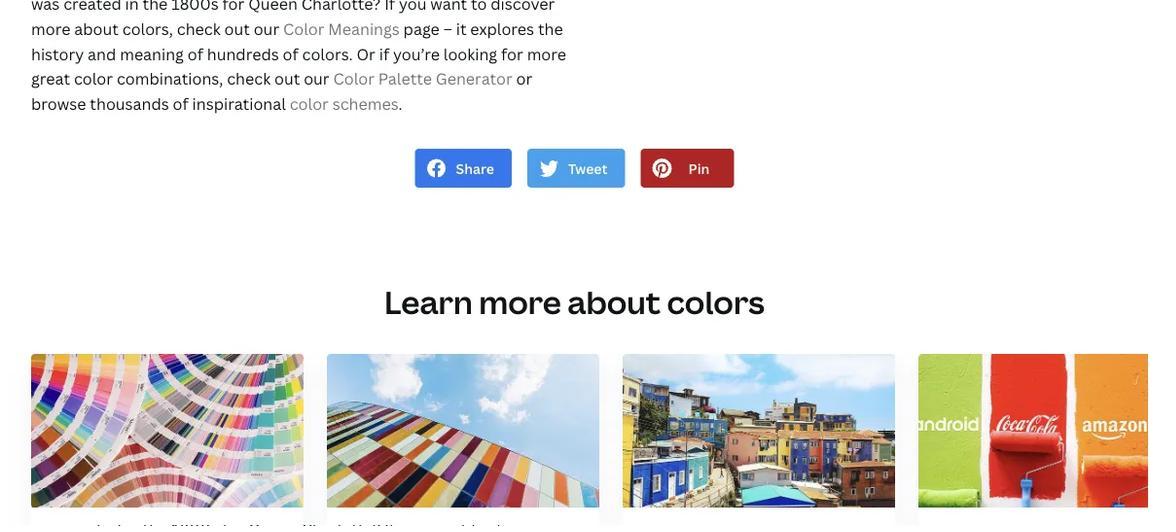 Task type: locate. For each thing, give the bounding box(es) containing it.
color up 'colors.'
[[283, 18, 325, 39]]

0 vertical spatial color
[[283, 18, 325, 39]]

schemes
[[333, 93, 399, 114]]

about
[[568, 281, 661, 324]]

out
[[275, 68, 300, 89]]

color meanings link
[[283, 18, 400, 39]]

color schemes .
[[290, 93, 403, 114]]

1 vertical spatial color
[[333, 68, 375, 89]]

color up color schemes .
[[333, 68, 375, 89]]

of down combinations,
[[173, 93, 189, 114]]

colors.
[[302, 43, 353, 64]]

more down the the
[[527, 43, 567, 64]]

color schemes link
[[290, 93, 399, 114]]

color
[[283, 18, 325, 39], [333, 68, 375, 89]]

color for color palette generator
[[333, 68, 375, 89]]

color down and
[[74, 68, 113, 89]]

1 horizontal spatial color
[[333, 68, 375, 89]]

more
[[527, 43, 567, 64], [479, 281, 562, 324]]

our
[[304, 68, 330, 89]]

0 vertical spatial color
[[74, 68, 113, 89]]

great
[[31, 68, 70, 89]]

you're
[[393, 43, 440, 64]]

or
[[517, 68, 533, 89]]

it
[[456, 18, 467, 39]]

100 brilliant color combinations and how to apply them ... image
[[327, 354, 600, 508]]

color meanings
[[283, 18, 400, 39]]

0 horizontal spatial color
[[74, 68, 113, 89]]

of
[[188, 43, 203, 64], [283, 43, 299, 64], [173, 93, 189, 114]]

or
[[357, 43, 376, 64]]

0 vertical spatial more
[[527, 43, 567, 64]]

of inside or browse thousands of inspirational
[[173, 93, 189, 114]]

check
[[227, 68, 271, 89]]

color down our
[[290, 93, 329, 114]]

more inside page – it explores the history and meaning of hundreds of colors. or if you're looking for more great color combinations, check out our
[[527, 43, 567, 64]]

0 horizontal spatial color
[[283, 18, 325, 39]]

meaning
[[120, 43, 184, 64]]

1 vertical spatial more
[[479, 281, 562, 324]]

explores
[[471, 18, 535, 39]]

learn
[[385, 281, 473, 324]]

if
[[379, 43, 390, 64]]

browse
[[31, 93, 86, 114]]

color
[[74, 68, 113, 89], [290, 93, 329, 114]]

looking
[[444, 43, 498, 64]]

color palette generator link
[[333, 68, 513, 89]]

more right the learn
[[479, 281, 562, 324]]

–
[[444, 18, 453, 39]]

1 vertical spatial color
[[290, 93, 329, 114]]



Task type: describe. For each thing, give the bounding box(es) containing it.
palette
[[379, 68, 432, 89]]

generator
[[436, 68, 513, 89]]

history
[[31, 43, 84, 64]]

1 horizontal spatial color
[[290, 93, 329, 114]]

combinations,
[[117, 68, 223, 89]]

of up combinations,
[[188, 43, 203, 64]]

color palette generator
[[333, 68, 513, 89]]

and
[[88, 43, 116, 64]]

thousands
[[90, 93, 169, 114]]

.
[[399, 93, 403, 114]]

page
[[404, 18, 440, 39]]

hundreds
[[207, 43, 279, 64]]

inspirational
[[192, 93, 286, 114]]

the history and psychology of colors image
[[623, 354, 896, 508]]

10 color inspiration secrets only designers know about image
[[31, 354, 304, 508]]

color inside page – it explores the history and meaning of hundreds of colors. or if you're looking for more great color combinations, check out our
[[74, 68, 113, 89]]

page – it explores the history and meaning of hundreds of colors. or if you're looking for more great color combinations, check out our
[[31, 18, 567, 89]]

learn more about colors
[[385, 281, 765, 324]]

for
[[501, 43, 524, 64]]

of up out
[[283, 43, 299, 64]]

color psychology: the logo color tricks used by top ... image
[[919, 354, 1150, 508]]

or browse thousands of inspirational
[[31, 68, 533, 114]]

colors
[[667, 281, 765, 324]]

color for color meanings
[[283, 18, 325, 39]]

the
[[538, 18, 563, 39]]

meanings
[[328, 18, 400, 39]]



Task type: vqa. For each thing, say whether or not it's contained in the screenshot.
learn more about colors
yes



